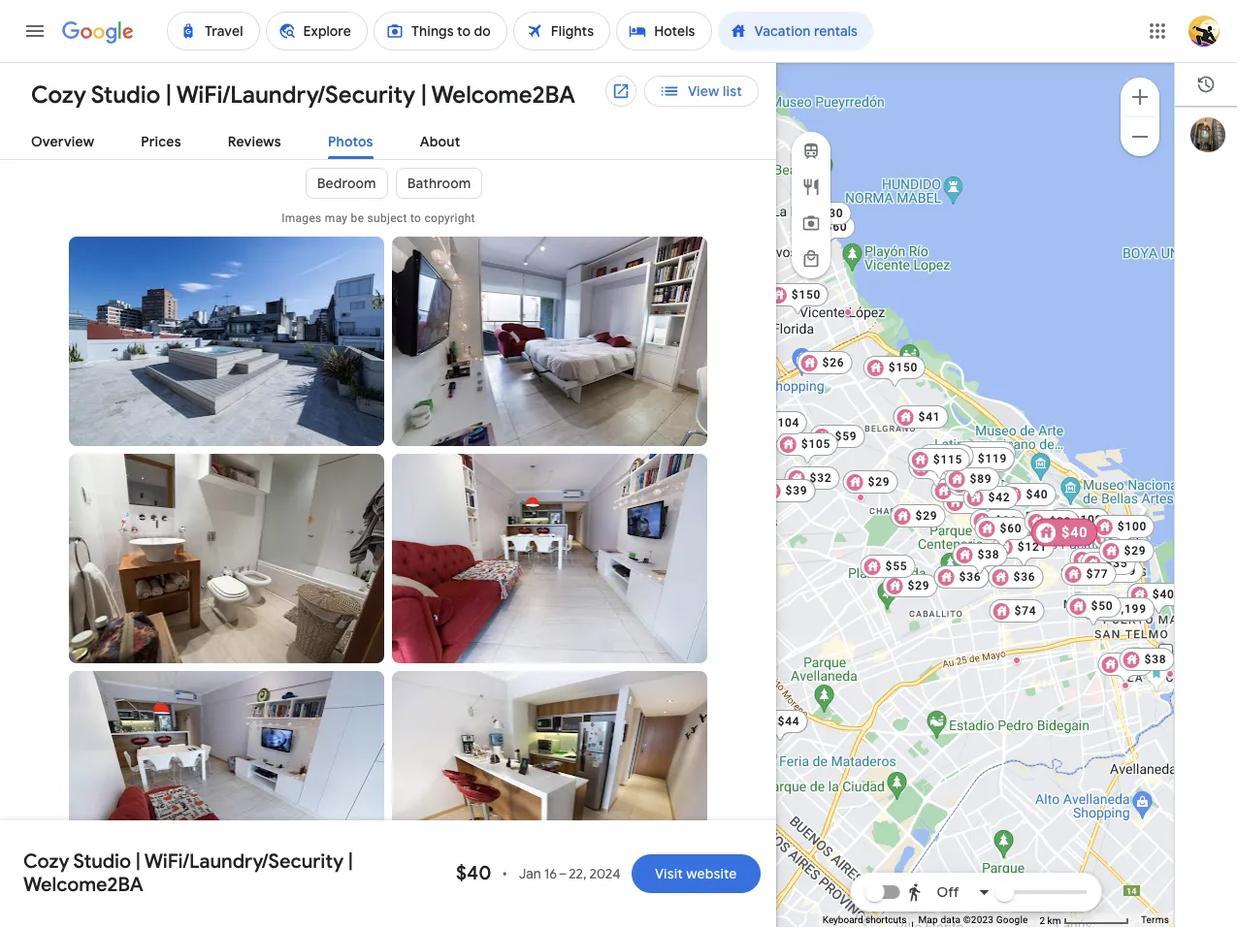 Task type: locate. For each thing, give the bounding box(es) containing it.
extraordinary apartment in caba 2 rooms image
[[786, 724, 793, 732]]

1 vertical spatial $119 link
[[1081, 560, 1144, 583]]

posada gotan bed & breakfast image
[[1013, 657, 1020, 665]]

2 inside popup button
[[634, 91, 642, 107]]

$36 link
[[947, 473, 1002, 496], [934, 566, 989, 589], [988, 566, 1043, 589]]

$85
[[1117, 531, 1139, 544]]

visit
[[656, 866, 684, 883]]

lo de sili image
[[844, 309, 852, 316], [844, 309, 852, 316]]

view list
[[688, 82, 742, 100]]

keyboard shortcuts button
[[823, 914, 907, 928]]

$409
[[1152, 588, 1182, 602]]

zoom in map image
[[1129, 85, 1152, 108]]

1 vertical spatial $130 link
[[1017, 519, 1080, 543]]

1 vertical spatial $60 link
[[974, 517, 1030, 550]]

2 horizontal spatial $50 link
[[1066, 595, 1121, 628]]

0 vertical spatial welcome2ba
[[431, 81, 575, 110]]

$150 down luminoso departamento en el corazón de olivos icon
[[791, 288, 821, 302]]

$119 for right $119 link
[[1107, 565, 1136, 578]]

rooms button
[[576, 138, 686, 169]]

che lolita house image
[[769, 661, 777, 669]]

$32 link
[[784, 467, 839, 490], [934, 566, 989, 589], [934, 566, 989, 589]]

$38 down $86 link
[[977, 548, 1000, 562]]

$109 link
[[1047, 509, 1110, 542]]

$60 link
[[800, 215, 855, 248], [974, 517, 1030, 550]]

view list button
[[644, 76, 759, 107]]

0 vertical spatial 2
[[634, 91, 642, 107]]

$29 left $90 link
[[868, 476, 890, 489]]

2 for 2 km
[[1040, 916, 1045, 926]]

0 vertical spatial $150
[[791, 288, 821, 302]]

0 vertical spatial $38 link
[[952, 543, 1007, 576]]

0 vertical spatial $60 link
[[800, 215, 855, 248]]

0 vertical spatial $119 link
[[952, 447, 1015, 480]]

•
[[502, 866, 507, 883]]

1 vertical spatial welcome2ba
[[23, 873, 143, 898]]

rooms
[[609, 145, 653, 162]]

Check-out text field
[[451, 77, 524, 121]]

1 vertical spatial $119
[[1107, 565, 1136, 578]]

1 horizontal spatial $150 link
[[863, 356, 926, 389]]

2 horizontal spatial $50
[[1091, 600, 1113, 613]]

apartamento av kennedy y cerviño a metros embajada eeuu image
[[989, 474, 997, 481]]

0 horizontal spatial welcome2ba
[[23, 873, 143, 898]]

all filters (1) button
[[16, 138, 143, 169]]

0 vertical spatial studio
[[91, 81, 160, 110]]

$38 link up f&f altos de barracas 'image'
[[1119, 648, 1174, 672]]

zoom out map image
[[1129, 125, 1152, 148]]

2
[[634, 91, 642, 107], [1040, 916, 1045, 926]]

$90 link
[[908, 456, 964, 489]]

1 vertical spatial $50 link
[[1066, 595, 1121, 628]]

$38 up one bedroom in la boca, popular & artistic district "image"
[[1144, 653, 1166, 667]]

$121 link
[[992, 536, 1055, 569]]

0 horizontal spatial $150
[[791, 288, 821, 302]]

$38 for the topmost $38 link
[[977, 548, 1000, 562]]

0 vertical spatial $50 link
[[958, 449, 1013, 482]]

0 horizontal spatial $119 link
[[952, 447, 1015, 480]]

2 vertical spatial $50 link
[[752, 710, 807, 743]]

$119
[[978, 452, 1007, 466], [1107, 565, 1136, 578]]

1 horizontal spatial 2
[[1040, 916, 1045, 926]]

1 vertical spatial $150
[[888, 361, 918, 375]]

$50 link
[[958, 449, 1013, 482], [1066, 595, 1121, 628], [752, 710, 807, 743]]

welcome2ba inside cozy studio | wifi/laundry/security | welcome2ba
[[23, 873, 143, 898]]

overview
[[31, 133, 94, 150]]

0 vertical spatial cozy studio | wifi/laundry/security | welcome2ba
[[31, 81, 575, 110]]

$50
[[983, 454, 1005, 468], [1091, 600, 1113, 613], [777, 715, 800, 729]]

0 vertical spatial $38
[[977, 548, 1000, 562]]

$32
[[809, 472, 832, 485], [959, 571, 981, 584], [959, 571, 981, 584]]

$60 up lo de costa bb - deluxe double room with bath image
[[825, 220, 847, 234]]

map
[[919, 915, 938, 926]]

2 km
[[1040, 916, 1064, 926]]

$60
[[825, 220, 847, 234], [1000, 522, 1022, 536]]

$150 link down luminoso departamento en el corazón de olivos icon
[[766, 283, 829, 316]]

$39
[[785, 484, 807, 498], [785, 484, 807, 498], [1049, 515, 1071, 529]]

0 vertical spatial cozy
[[31, 81, 86, 110]]

0 vertical spatial $50
[[983, 454, 1005, 468]]

$44 link
[[752, 710, 807, 743]]

1 horizontal spatial $50 link
[[958, 449, 1013, 482]]

$41 link
[[893, 406, 948, 429]]

1 horizontal spatial $38 link
[[1119, 648, 1174, 672]]

Check-in text field
[[308, 77, 377, 121]]

2024
[[590, 866, 621, 883]]

$105
[[801, 438, 831, 451]]

$150
[[791, 288, 821, 302], [888, 361, 918, 375]]

property type button
[[258, 138, 414, 169]]

1 vertical spatial 2
[[1040, 916, 1045, 926]]

2 for 2
[[634, 91, 642, 107]]

$63 link
[[1098, 653, 1153, 686]]

0 horizontal spatial $50
[[777, 715, 800, 729]]

all
[[52, 145, 69, 162]]

$38 link down $86 link
[[952, 543, 1007, 576]]

0 horizontal spatial $119
[[978, 452, 1007, 466]]

0 horizontal spatial 2
[[634, 91, 642, 107]]

0 horizontal spatial $130
[[968, 496, 997, 510]]

$86 link
[[970, 510, 1025, 533]]

$257
[[1152, 588, 1182, 602]]

$50 for top the $50 link
[[983, 454, 1005, 468]]

1 horizontal spatial $60
[[1000, 522, 1022, 536]]

$85 link
[[1092, 526, 1147, 559]]

$36
[[973, 477, 995, 491], [959, 571, 981, 584], [1013, 571, 1035, 584]]

photo 3 image
[[69, 454, 384, 664]]

guest rating button
[[421, 138, 568, 169]]

studio
[[91, 81, 160, 110], [73, 850, 131, 874]]

$29 down $100
[[1124, 544, 1146, 558]]

caminito image
[[1145, 663, 1168, 694]]

1 horizontal spatial welcome2ba
[[431, 81, 575, 110]]

1 horizontal spatial $119
[[1107, 565, 1136, 578]]

$88
[[1119, 604, 1141, 617]]

|
[[166, 81, 172, 110], [421, 81, 427, 110], [136, 850, 141, 874], [348, 850, 353, 874]]

$130 link right $86
[[1017, 519, 1080, 543]]

2 vertical spatial $50
[[777, 715, 800, 729]]

1 horizontal spatial $130 link
[[1017, 519, 1080, 543]]

$60 up $121
[[1000, 522, 1022, 536]]

$39 link
[[760, 479, 815, 503], [760, 479, 815, 503], [1024, 510, 1079, 543]]

0 vertical spatial $60
[[825, 220, 847, 234]]

$29 down the $55 link
[[907, 579, 930, 593]]

bathroom
[[407, 175, 471, 192]]

recently viewed element
[[1175, 63, 1237, 106]]

$150 up $41 link
[[888, 361, 918, 375]]

welcome2ba
[[431, 81, 575, 110], [23, 873, 143, 898]]

0 vertical spatial wifi/laundry/security
[[176, 81, 416, 110]]

open in new tab image
[[612, 82, 630, 101]]

$119 up apartamento av kennedy y cerviño a metros embajada eeuu icon
[[978, 452, 1007, 466]]

cozy inside "heading"
[[31, 81, 86, 110]]

1 vertical spatial $130
[[1043, 524, 1072, 538]]

1 vertical spatial $38
[[1144, 653, 1166, 667]]

cozy studio | wifi/laundry/security | welcome2ba
[[31, 81, 575, 110], [23, 850, 353, 898]]

$35
[[1105, 557, 1128, 571]]

2 right open in new tab icon
[[634, 91, 642, 107]]

0 vertical spatial $130
[[968, 496, 997, 510]]

prices
[[141, 133, 181, 150]]

$30
[[821, 207, 843, 220]]

$38
[[977, 548, 1000, 562], [1144, 653, 1166, 667]]

$60 link up luminoso departamento en el corazón de olivos icon
[[800, 215, 855, 248]]

$29
[[868, 476, 890, 489], [915, 510, 937, 523], [1124, 544, 1146, 558], [907, 579, 930, 593]]

0 horizontal spatial $38 link
[[952, 543, 1007, 576]]

cozy studio | wifi/laundry/security | welcome2ba heading
[[16, 78, 575, 111]]

1 horizontal spatial $50
[[983, 454, 1005, 468]]

2 inside button
[[1040, 916, 1045, 926]]

$86
[[995, 514, 1017, 528]]

1 vertical spatial studio
[[73, 850, 131, 874]]

km
[[1048, 916, 1061, 926]]

lo de costa bb - deluxe double room with bath image
[[821, 286, 828, 294]]

2 left the km at the right bottom
[[1040, 916, 1045, 926]]

$74
[[1014, 605, 1036, 618]]

1 horizontal spatial $38
[[1144, 653, 1166, 667]]

$150 link up $41 link
[[863, 356, 926, 389]]

f&f altos de barracas image
[[1121, 682, 1129, 690]]

0 horizontal spatial $38
[[977, 548, 1000, 562]]

bedroom button
[[305, 160, 388, 207]]

$74 link
[[989, 600, 1044, 623]]

$77
[[1086, 568, 1108, 581]]

$119 link
[[952, 447, 1015, 480], [1081, 560, 1144, 583]]

bedroom
[[317, 175, 376, 192]]

$121
[[1017, 541, 1047, 554]]

wifi/laundry/security
[[176, 81, 416, 110], [144, 850, 344, 874]]

$60 link down "$42"
[[974, 517, 1030, 550]]

0 vertical spatial $130 link
[[943, 491, 1005, 514]]

2 button
[[590, 76, 679, 122]]

1 vertical spatial $50
[[1091, 600, 1113, 613]]

$130 link down the $89
[[943, 491, 1005, 514]]

$115
[[933, 453, 962, 467]]

$119 down $85 'link'
[[1107, 565, 1136, 578]]

list
[[723, 82, 742, 100]]

clear image
[[202, 88, 225, 112]]

0 vertical spatial $119
[[978, 452, 1007, 466]]

map region
[[668, 52, 1237, 928]]

filters form
[[16, 62, 686, 196]]

wifi/laundry/security inside "heading"
[[176, 81, 416, 110]]

tab list
[[0, 117, 776, 160]]

$35 link
[[1080, 552, 1135, 576]]

0 vertical spatial $150 link
[[766, 283, 829, 316]]

1 vertical spatial cozy
[[23, 850, 69, 874]]

$29 link
[[842, 471, 898, 494], [890, 505, 945, 528], [1099, 540, 1154, 563], [882, 575, 937, 598]]



Task type: vqa. For each thing, say whether or not it's contained in the screenshot.
PROPERTY
yes



Task type: describe. For each thing, give the bounding box(es) containing it.
$90
[[934, 461, 956, 475]]

$105 link
[[776, 433, 838, 466]]

all filters (1)
[[52, 145, 128, 162]]

0 horizontal spatial $60 link
[[800, 215, 855, 248]]

off button
[[902, 870, 997, 916]]

0 horizontal spatial $130 link
[[943, 491, 1005, 514]]

$42 link
[[963, 486, 1018, 510]]

visit website
[[656, 866, 738, 883]]

$99 link
[[960, 481, 1015, 514]]

$109
[[1073, 513, 1102, 527]]

$59
[[835, 430, 857, 444]]

$77 link
[[1061, 563, 1116, 586]]

photos
[[328, 133, 373, 150]]

rating
[[497, 145, 535, 162]]

photo 6 image
[[392, 672, 707, 881]]

0 horizontal spatial $150 link
[[766, 283, 829, 316]]

$257 link
[[1127, 583, 1190, 616]]

$31
[[918, 411, 940, 424]]

$26 link
[[797, 351, 852, 375]]

property type
[[291, 145, 381, 162]]

map data ©2023 google
[[919, 915, 1028, 926]]

plaza image
[[856, 494, 864, 502]]

$38 for bottommost $38 link
[[1144, 653, 1166, 667]]

$1,199 link
[[1081, 598, 1154, 621]]

price
[[184, 145, 217, 162]]

photo 1 image
[[69, 237, 384, 446]]

studio inside "heading"
[[91, 81, 160, 110]]

$104 link
[[745, 411, 807, 444]]

main menu image
[[23, 19, 47, 43]]

$29 down $90 link
[[915, 510, 937, 523]]

property
[[291, 145, 348, 162]]

filters
[[72, 145, 109, 162]]

one bedroom in la boca, popular & artistic district image
[[1166, 671, 1174, 678]]

1 vertical spatial $38 link
[[1119, 648, 1174, 672]]

1 vertical spatial $150 link
[[863, 356, 926, 389]]

reviews
[[228, 133, 281, 150]]

0 horizontal spatial $60
[[825, 220, 847, 234]]

$42
[[988, 491, 1010, 505]]

shortcuts
[[866, 915, 907, 926]]

$409 link
[[1127, 583, 1190, 616]]

guest rating
[[454, 145, 535, 162]]

data
[[941, 915, 961, 926]]

1 horizontal spatial $130
[[1043, 524, 1072, 538]]

$44
[[777, 715, 800, 729]]

tab list containing overview
[[0, 117, 776, 160]]

1 horizontal spatial $60 link
[[974, 517, 1030, 550]]

keyboard
[[823, 915, 863, 926]]

view
[[688, 82, 720, 100]]

about
[[420, 133, 460, 150]]

16 – 22,
[[544, 866, 586, 883]]

1 vertical spatial $60
[[1000, 522, 1022, 536]]

$63
[[1123, 658, 1145, 672]]

$50 for the rightmost the $50 link
[[1091, 600, 1113, 613]]

off
[[937, 884, 959, 902]]

recently viewed image
[[1197, 75, 1216, 94]]

cozy studio | wifi/laundry/security | welcome2ba inside "heading"
[[31, 81, 575, 110]]

1 horizontal spatial $119 link
[[1081, 560, 1144, 583]]

$89
[[970, 473, 992, 486]]

$119 for the left $119 link
[[978, 452, 1007, 466]]

$100
[[1117, 520, 1147, 534]]

2 km button
[[1034, 914, 1135, 928]]

terms link
[[1141, 915, 1169, 926]]

$135
[[979, 446, 1008, 460]]

jan
[[519, 866, 541, 883]]

photo 5 image
[[69, 672, 384, 881]]

keyboard shortcuts
[[823, 915, 907, 926]]

$30 link
[[796, 202, 851, 235]]

$87 link
[[918, 444, 973, 477]]

google
[[996, 915, 1028, 926]]

$115 link
[[908, 448, 970, 481]]

$135 link
[[953, 442, 1016, 475]]

price button
[[151, 138, 250, 169]]

$104
[[770, 416, 799, 430]]

welcome2ba inside "heading"
[[431, 81, 575, 110]]

$100 link
[[1092, 515, 1155, 548]]

photo 2 image
[[392, 237, 707, 446]]

guest
[[454, 145, 494, 162]]

©2023
[[963, 915, 994, 926]]

jan 16 – 22, 2024
[[519, 866, 621, 883]]

$99
[[985, 486, 1007, 500]]

$55 link
[[860, 555, 915, 578]]

(1)
[[113, 145, 128, 162]]

$26
[[822, 356, 844, 370]]

luminoso departamento en el corazón de olivos image
[[797, 262, 805, 270]]

$59 link
[[809, 425, 865, 448]]

website
[[687, 866, 738, 883]]

bathroom button
[[396, 160, 483, 207]]

1 horizontal spatial $150
[[888, 361, 918, 375]]

$87
[[943, 449, 966, 463]]

$31 link
[[893, 406, 948, 429]]

1 vertical spatial cozy studio | wifi/laundry/security | welcome2ba
[[23, 850, 353, 898]]

$55
[[885, 560, 907, 574]]

0 horizontal spatial $50 link
[[752, 710, 807, 743]]

photo 4 image
[[392, 454, 707, 664]]

1 vertical spatial wifi/laundry/security
[[144, 850, 344, 874]]



